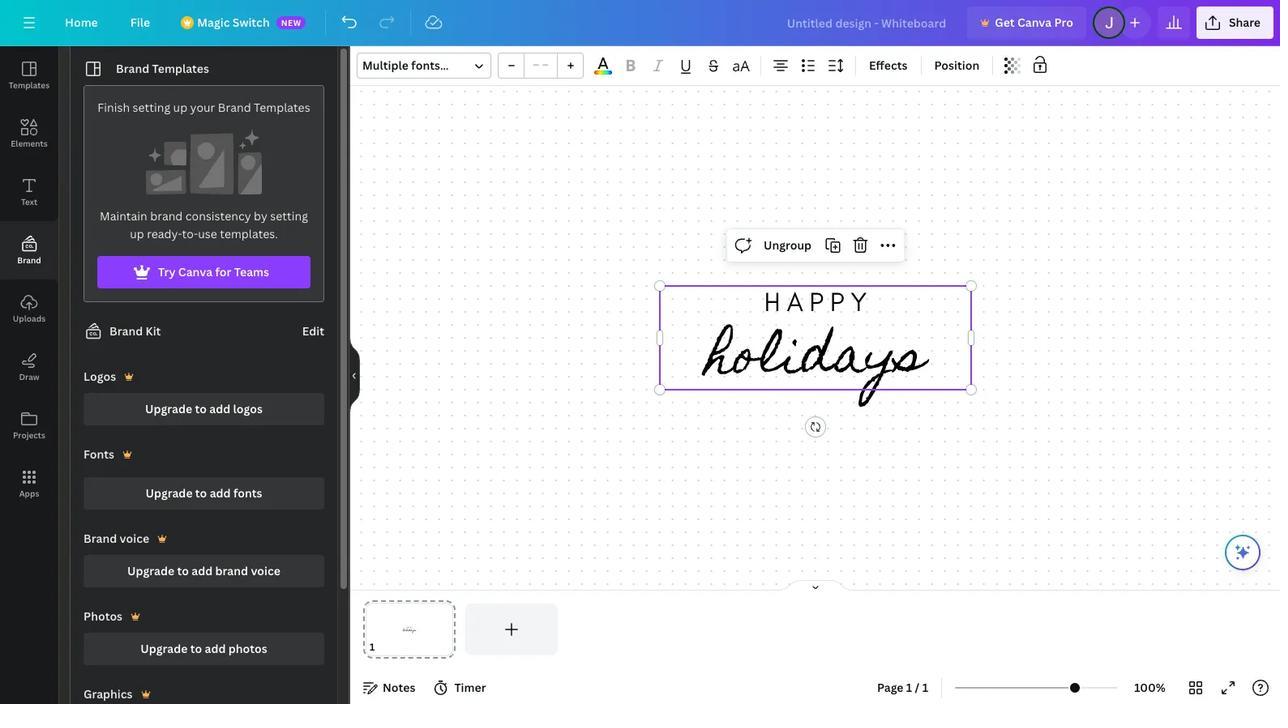Task type: locate. For each thing, give the bounding box(es) containing it.
try
[[158, 264, 176, 280]]

to
[[195, 402, 207, 417], [195, 486, 207, 501], [177, 564, 189, 579], [190, 642, 202, 657]]

1 vertical spatial brand
[[215, 564, 248, 579]]

1 vertical spatial setting
[[270, 208, 308, 224]]

add left logos
[[210, 402, 231, 417]]

0 horizontal spatial 1
[[907, 681, 913, 696]]

0 vertical spatial canva
[[1018, 15, 1052, 30]]

canva
[[1018, 15, 1052, 30], [178, 264, 213, 280]]

to inside "button"
[[190, 642, 202, 657]]

templates up elements button
[[9, 80, 50, 91]]

to inside button
[[195, 402, 207, 417]]

1 vertical spatial templates
[[9, 80, 50, 91]]

setting right the by
[[270, 208, 308, 224]]

elements
[[11, 138, 48, 149]]

1
[[907, 681, 913, 696], [923, 681, 929, 696]]

up left your
[[173, 100, 188, 115]]

0 horizontal spatial brand
[[150, 208, 183, 224]]

1 right /
[[923, 681, 929, 696]]

effects
[[870, 58, 908, 73]]

brand up ready-
[[150, 208, 183, 224]]

1 vertical spatial canva
[[178, 264, 213, 280]]

canva left for
[[178, 264, 213, 280]]

100%
[[1135, 681, 1166, 696]]

file
[[130, 15, 150, 30]]

brand right your
[[218, 100, 251, 115]]

1 horizontal spatial brand
[[215, 564, 248, 579]]

apps
[[19, 488, 39, 500]]

file button
[[117, 6, 163, 39]]

add for photos
[[205, 642, 226, 657]]

canva left pro
[[1018, 15, 1052, 30]]

for
[[215, 264, 232, 280]]

upgrade to add brand voice
[[127, 564, 281, 579]]

consistency
[[186, 208, 251, 224]]

0 vertical spatial up
[[173, 100, 188, 115]]

add down upgrade to add fonts button
[[192, 564, 213, 579]]

holidays
[[706, 309, 925, 412]]

0 horizontal spatial templates
[[9, 80, 50, 91]]

magic switch
[[197, 15, 270, 30]]

switch
[[233, 15, 270, 30]]

brand kit
[[110, 324, 161, 339]]

templates up your
[[152, 61, 209, 76]]

try canva for teams button
[[97, 256, 311, 289]]

1 horizontal spatial setting
[[270, 208, 308, 224]]

brand
[[116, 61, 149, 76], [218, 100, 251, 115], [17, 255, 41, 266], [110, 324, 143, 339], [84, 531, 117, 547]]

page 1 / 1
[[878, 681, 929, 696]]

0 vertical spatial brand
[[150, 208, 183, 224]]

notes
[[383, 681, 416, 696]]

voice up 'upgrade to add brand voice'
[[120, 531, 149, 547]]

add left fonts
[[210, 486, 231, 501]]

0 horizontal spatial canva
[[178, 264, 213, 280]]

brand up finish
[[116, 61, 149, 76]]

upgrade to add fonts
[[146, 486, 262, 501]]

ungroup button
[[758, 233, 819, 259]]

– – number field
[[530, 57, 552, 75]]

by
[[254, 208, 268, 224]]

1 horizontal spatial templates
[[152, 61, 209, 76]]

templates.
[[220, 226, 278, 242]]

1 horizontal spatial canva
[[1018, 15, 1052, 30]]

brand inside button
[[215, 564, 248, 579]]

brand left kit
[[110, 324, 143, 339]]

0 horizontal spatial setting
[[133, 100, 170, 115]]

get canva pro
[[996, 15, 1074, 30]]

side panel tab list
[[0, 46, 58, 514]]

upgrade inside button
[[145, 402, 192, 417]]

setting inside the maintain brand consistency by setting up ready-to-use templates.
[[270, 208, 308, 224]]

fonts
[[234, 486, 262, 501]]

add inside upgrade to add brand voice button
[[192, 564, 213, 579]]

1 vertical spatial voice
[[251, 564, 281, 579]]

group
[[498, 53, 584, 79]]

fonts
[[84, 447, 114, 462]]

upgrade to add logos button
[[84, 393, 324, 426]]

voice down fonts
[[251, 564, 281, 579]]

up
[[173, 100, 188, 115], [130, 226, 144, 242]]

1 horizontal spatial 1
[[923, 681, 929, 696]]

to left photos
[[190, 642, 202, 657]]

add left photos
[[205, 642, 226, 657]]

setting
[[133, 100, 170, 115], [270, 208, 308, 224]]

brand down fonts
[[215, 564, 248, 579]]

1 left /
[[907, 681, 913, 696]]

magic
[[197, 15, 230, 30]]

timer button
[[429, 676, 493, 702]]

templates inside button
[[9, 80, 50, 91]]

templates right your
[[254, 100, 310, 115]]

1 horizontal spatial up
[[173, 100, 188, 115]]

to down upgrade to add fonts button
[[177, 564, 189, 579]]

add inside upgrade to add logos button
[[210, 402, 231, 417]]

brand for brand voice
[[84, 531, 117, 547]]

add inside upgrade to add photos "button"
[[205, 642, 226, 657]]

photos
[[229, 642, 268, 657]]

0 vertical spatial voice
[[120, 531, 149, 547]]

0 vertical spatial setting
[[133, 100, 170, 115]]

ready-
[[147, 226, 182, 242]]

1 vertical spatial up
[[130, 226, 144, 242]]

setting right finish
[[133, 100, 170, 115]]

logos
[[233, 402, 263, 417]]

1 1 from the left
[[907, 681, 913, 696]]

1 horizontal spatial voice
[[251, 564, 281, 579]]

share button
[[1197, 6, 1274, 39]]

color range image
[[595, 71, 612, 75]]

0 horizontal spatial up
[[130, 226, 144, 242]]

brand voice
[[84, 531, 149, 547]]

up down maintain
[[130, 226, 144, 242]]

2 horizontal spatial templates
[[254, 100, 310, 115]]

multiple fonts… button
[[357, 53, 492, 79]]

canva inside main menu bar
[[1018, 15, 1052, 30]]

text button
[[0, 163, 58, 221]]

add inside upgrade to add fonts button
[[210, 486, 231, 501]]

to left logos
[[195, 402, 207, 417]]

hide image
[[350, 337, 360, 415]]

maintain brand consistency by setting up ready-to-use templates.
[[100, 208, 308, 242]]

templates
[[152, 61, 209, 76], [9, 80, 50, 91], [254, 100, 310, 115]]

canva for pro
[[1018, 15, 1052, 30]]

to left fonts
[[195, 486, 207, 501]]

add
[[210, 402, 231, 417], [210, 486, 231, 501], [192, 564, 213, 579], [205, 642, 226, 657]]

upgrade to add brand voice button
[[84, 556, 324, 588]]

brand
[[150, 208, 183, 224], [215, 564, 248, 579]]

upgrade inside "button"
[[141, 642, 188, 657]]

0 horizontal spatial voice
[[120, 531, 149, 547]]

home
[[65, 15, 98, 30]]

brand up photos
[[84, 531, 117, 547]]

finish
[[98, 100, 130, 115]]

multiple fonts…
[[363, 58, 449, 73]]

upgrade
[[145, 402, 192, 417], [146, 486, 193, 501], [127, 564, 175, 579], [141, 642, 188, 657]]

pro
[[1055, 15, 1074, 30]]

brand inside button
[[17, 255, 41, 266]]

multiple
[[363, 58, 409, 73]]

brand up uploads button
[[17, 255, 41, 266]]

voice
[[120, 531, 149, 547], [251, 564, 281, 579]]



Task type: describe. For each thing, give the bounding box(es) containing it.
draw button
[[0, 338, 58, 397]]

upgrade to add photos button
[[84, 634, 324, 666]]

add for fonts
[[210, 486, 231, 501]]

brand button
[[0, 221, 58, 280]]

/
[[916, 681, 920, 696]]

maintain
[[100, 208, 147, 224]]

upgrade to add logos
[[145, 402, 263, 417]]

canva assistant image
[[1234, 544, 1253, 563]]

text
[[21, 196, 37, 208]]

to for photos
[[190, 642, 202, 657]]

position
[[935, 58, 980, 73]]

upgrade for upgrade to add logos
[[145, 402, 192, 417]]

canva for for
[[178, 264, 213, 280]]

main menu bar
[[0, 0, 1281, 46]]

uploads
[[13, 313, 46, 324]]

home link
[[52, 6, 111, 39]]

use
[[198, 226, 217, 242]]

to-
[[182, 226, 198, 242]]

edit button
[[302, 323, 324, 341]]

templates button
[[0, 46, 58, 105]]

2 1 from the left
[[923, 681, 929, 696]]

projects
[[13, 430, 45, 441]]

100% button
[[1124, 676, 1177, 702]]

Page title text field
[[382, 640, 389, 656]]

uploads button
[[0, 280, 58, 338]]

photos
[[84, 609, 123, 625]]

brand for brand
[[17, 255, 41, 266]]

fonts…
[[412, 58, 449, 73]]

share
[[1230, 15, 1261, 30]]

0 vertical spatial templates
[[152, 61, 209, 76]]

position button
[[928, 53, 987, 79]]

brand for brand templates
[[116, 61, 149, 76]]

elements button
[[0, 105, 58, 163]]

brand inside the maintain brand consistency by setting up ready-to-use templates.
[[150, 208, 183, 224]]

up inside the maintain brand consistency by setting up ready-to-use templates.
[[130, 226, 144, 242]]

logos
[[84, 369, 116, 385]]

projects button
[[0, 397, 58, 455]]

graphics
[[84, 687, 133, 703]]

happy
[[764, 286, 873, 318]]

new
[[281, 17, 302, 28]]

try canva for teams
[[158, 264, 269, 280]]

Design title text field
[[775, 6, 961, 39]]

effects button
[[863, 53, 915, 79]]

teams
[[234, 264, 269, 280]]

get canva pro button
[[968, 6, 1087, 39]]

to for brand
[[177, 564, 189, 579]]

ungroup
[[764, 238, 812, 253]]

add for brand
[[192, 564, 213, 579]]

upgrade for upgrade to add photos
[[141, 642, 188, 657]]

brand templates
[[116, 61, 209, 76]]

to for logos
[[195, 402, 207, 417]]

page 1 image
[[363, 604, 456, 656]]

timer
[[455, 681, 486, 696]]

get
[[996, 15, 1015, 30]]

upgrade to add fonts button
[[84, 478, 324, 510]]

edit
[[302, 324, 324, 339]]

hide pages image
[[777, 580, 855, 593]]

finish setting up your brand templates
[[98, 100, 310, 115]]

kit
[[146, 324, 161, 339]]

voice inside upgrade to add brand voice button
[[251, 564, 281, 579]]

page
[[878, 681, 904, 696]]

your
[[190, 100, 215, 115]]

upgrade for upgrade to add fonts
[[146, 486, 193, 501]]

add for logos
[[210, 402, 231, 417]]

2 vertical spatial templates
[[254, 100, 310, 115]]

draw
[[19, 372, 39, 383]]

brand for brand kit
[[110, 324, 143, 339]]

upgrade to add photos
[[141, 642, 268, 657]]

upgrade for upgrade to add brand voice
[[127, 564, 175, 579]]

apps button
[[0, 455, 58, 514]]

to for fonts
[[195, 486, 207, 501]]

notes button
[[357, 676, 422, 702]]



Task type: vqa. For each thing, say whether or not it's contained in the screenshot.


